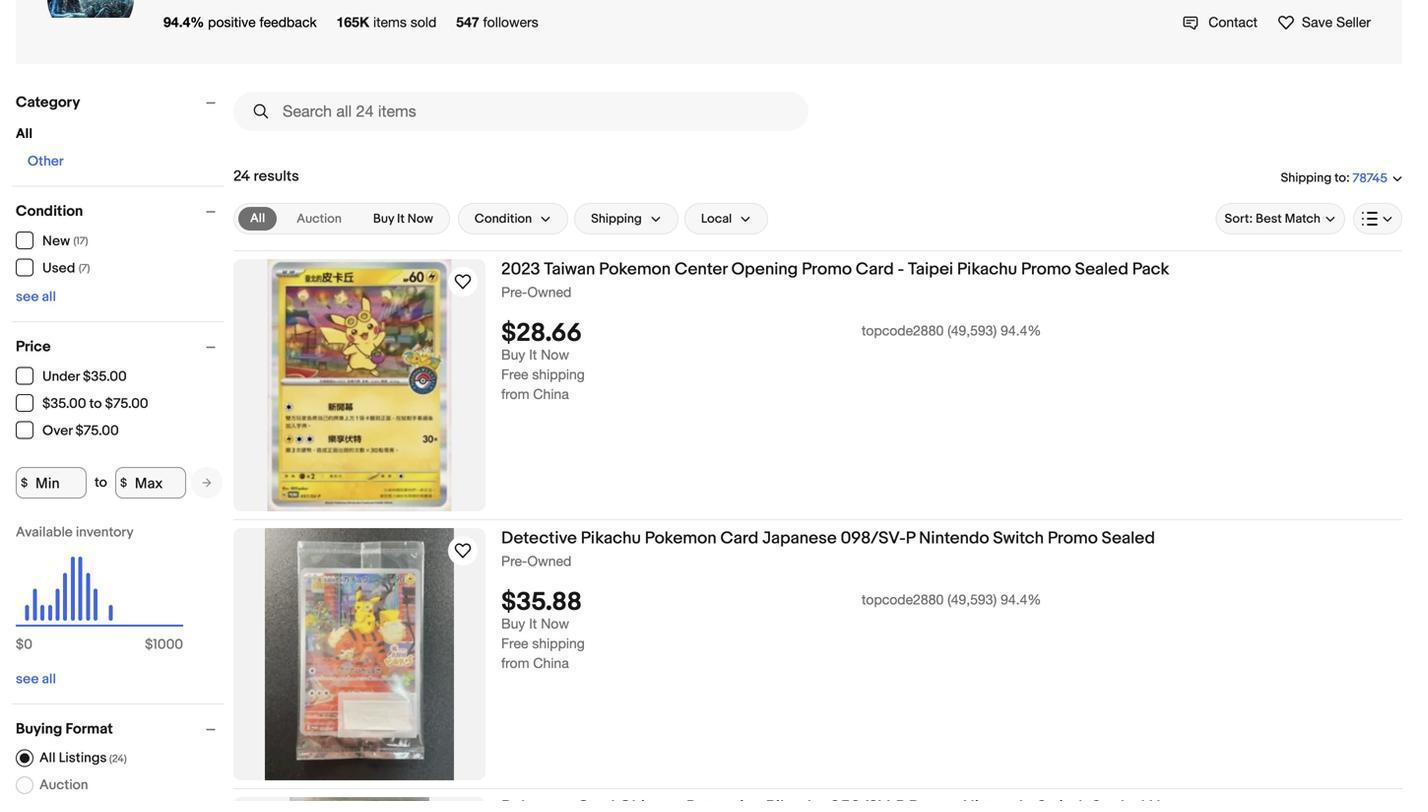 Task type: describe. For each thing, give the bounding box(es) containing it.
card inside the 2023 taiwan pokemon center opening promo card - taipei pikachu promo sealed pack pre-owned
[[856, 259, 894, 280]]

opening
[[732, 259, 798, 280]]

taiwan
[[544, 259, 596, 280]]

detective pikachu pokemon card japanese 098/sv-p nintendo switch promo sealed pre-owned
[[502, 528, 1156, 569]]

$ up inventory
[[120, 476, 127, 490]]

Minimum Value in $ text field
[[16, 467, 87, 499]]

to for :
[[1335, 170, 1347, 186]]

(17)
[[73, 235, 88, 248]]

2023 taiwan pokemon center opening promo card - taipei pikachu promo sealed pack link
[[502, 259, 1403, 283]]

$35.88
[[502, 587, 582, 618]]

0 horizontal spatial condition
[[16, 202, 83, 220]]

shipping for shipping to : 78745
[[1282, 170, 1332, 186]]

see all button for price
[[16, 671, 56, 688]]

sort:
[[1225, 211, 1254, 226]]

all for condition
[[42, 289, 56, 305]]

78745
[[1353, 171, 1388, 186]]

-
[[898, 259, 905, 280]]

(24)
[[109, 753, 127, 765]]

$35.00 to $75.00 link
[[16, 394, 149, 412]]

japanese
[[763, 528, 837, 549]]

items
[[373, 14, 407, 30]]

$ up buying format dropdown button
[[145, 637, 153, 653]]

under $35.00
[[42, 369, 127, 385]]

0 horizontal spatial condition button
[[16, 202, 225, 220]]

switch
[[994, 528, 1045, 549]]

listings
[[59, 750, 107, 766]]

pre- inside the 2023 taiwan pokemon center opening promo card - taipei pikachu promo sealed pack pre-owned
[[502, 284, 528, 300]]

center
[[675, 259, 728, 280]]

pre- inside detective pikachu pokemon card japanese 098/sv-p nintendo switch promo sealed pre-owned
[[502, 553, 528, 569]]

topcode2880 (49,593) 94.4% buy it now free shipping from china for $28.66
[[502, 322, 1042, 402]]

detective pikachu pokemon card japanese 098/sv-p nintendo switch promo sealed link
[[502, 528, 1403, 552]]

free for $35.88
[[502, 635, 529, 652]]

save
[[1303, 14, 1333, 30]]

topcode2880 (49,593) 94.4% buy it now free shipping from china for $35.88
[[502, 591, 1042, 671]]

buying format button
[[16, 720, 225, 738]]

2023
[[502, 259, 541, 280]]

available
[[16, 524, 73, 541]]

now for $28.66
[[541, 347, 570, 363]]

:
[[1347, 170, 1351, 186]]

pokemon for $28.66
[[599, 259, 671, 280]]

used (7)
[[42, 260, 90, 277]]

new (17)
[[42, 233, 88, 250]]

china for $28.66
[[534, 386, 569, 402]]

detective pikachu pokemon card japanese 098/sv-p nintendo switch promo sealed image
[[265, 528, 454, 780]]

pokemon card chinese detective pikachu 050/sv-p promo nintendo switch sealed new image
[[290, 797, 429, 801]]

pikachu inside the 2023 taiwan pokemon center opening promo card - taipei pikachu promo sealed pack pre-owned
[[958, 259, 1018, 280]]

china for $35.88
[[534, 655, 569, 671]]

auction link
[[285, 207, 354, 231]]

taipei
[[909, 259, 954, 280]]

under
[[42, 369, 80, 385]]

match
[[1286, 211, 1321, 226]]

now for $35.88
[[541, 616, 570, 632]]

 (24) Items text field
[[107, 753, 127, 765]]

1 vertical spatial $75.00
[[76, 423, 119, 439]]

94.4% for $35.88
[[1001, 591, 1042, 608]]

nintendo
[[920, 528, 990, 549]]

shipping for $28.66
[[532, 366, 585, 383]]

sealed inside the 2023 taiwan pokemon center opening promo card - taipei pikachu promo sealed pack pre-owned
[[1076, 259, 1129, 280]]

price button
[[16, 338, 225, 356]]

$28.66
[[502, 318, 582, 349]]

results
[[254, 168, 299, 185]]

buying format
[[16, 720, 113, 738]]

category
[[16, 94, 80, 111]]

new
[[42, 233, 70, 250]]

local
[[701, 211, 732, 226]]

0 vertical spatial $35.00
[[83, 369, 127, 385]]

pack
[[1133, 259, 1170, 280]]

it for $28.66
[[529, 347, 537, 363]]

0 vertical spatial now
[[408, 211, 433, 226]]

card inside detective pikachu pokemon card japanese 098/sv-p nintendo switch promo sealed pre-owned
[[721, 528, 759, 549]]

0
[[24, 637, 32, 653]]

from for $28.66
[[502, 386, 530, 402]]

watch detective pikachu pokemon card japanese 098/sv-p nintendo switch promo sealed image
[[451, 539, 475, 563]]

over
[[42, 423, 72, 439]]

main content containing $28.66
[[234, 84, 1403, 801]]

price
[[16, 338, 51, 356]]

shipping button
[[575, 203, 679, 235]]

free for $28.66
[[502, 366, 529, 383]]

Maximum Value in $ text field
[[115, 467, 186, 499]]

$ up "available"
[[21, 476, 28, 490]]

see for price
[[16, 671, 39, 688]]

other link
[[28, 153, 64, 170]]

$ 0
[[16, 637, 32, 653]]

available inventory
[[16, 524, 134, 541]]

inventory
[[76, 524, 134, 541]]

2023 taiwan pokemon center opening promo card - taipei pikachu promo sealed pack heading
[[502, 259, 1170, 280]]

(7)
[[79, 262, 90, 275]]

all other
[[16, 126, 64, 170]]



Task type: vqa. For each thing, say whether or not it's contained in the screenshot.
ACCOUNT navigation
no



Task type: locate. For each thing, give the bounding box(es) containing it.
24 results
[[234, 168, 299, 185]]

1 vertical spatial card
[[721, 528, 759, 549]]

buy right auction link
[[373, 211, 394, 226]]

china down "$35.88"
[[534, 655, 569, 671]]

1 free from the top
[[502, 366, 529, 383]]

condition button up (17)
[[16, 202, 225, 220]]

sealed inside detective pikachu pokemon card japanese 098/sv-p nintendo switch promo sealed pre-owned
[[1102, 528, 1156, 549]]

owned down detective
[[528, 553, 572, 569]]

pre- down the 2023
[[502, 284, 528, 300]]

2 see all button from the top
[[16, 671, 56, 688]]

topcode2880 down p
[[862, 591, 944, 608]]

2 china from the top
[[534, 655, 569, 671]]

graph of available inventory between $0 and $1000+ image
[[16, 524, 183, 663]]

pokemon inside the 2023 taiwan pokemon center opening promo card - taipei pikachu promo sealed pack pre-owned
[[599, 259, 671, 280]]

see all
[[16, 289, 56, 305], [16, 671, 56, 688]]

0 vertical spatial shipping
[[1282, 170, 1332, 186]]

seller
[[1337, 14, 1372, 30]]

0 vertical spatial see
[[16, 289, 39, 305]]

547
[[457, 14, 480, 30]]

it for $35.88
[[529, 616, 537, 632]]

2 vertical spatial all
[[39, 750, 56, 766]]

shipping for shipping
[[591, 211, 642, 226]]

(49,593) for $35.88
[[948, 591, 997, 608]]

pikachu
[[958, 259, 1018, 280], [581, 528, 641, 549]]

to inside shipping to : 78745
[[1335, 170, 1347, 186]]

pikachu inside detective pikachu pokemon card japanese 098/sv-p nintendo switch promo sealed pre-owned
[[581, 528, 641, 549]]

0 vertical spatial topcode2880 (49,593) 94.4% buy it now free shipping from china
[[502, 322, 1042, 402]]

all
[[16, 126, 32, 142], [250, 211, 265, 226], [39, 750, 56, 766]]

buy
[[373, 211, 394, 226], [502, 347, 526, 363], [502, 616, 526, 632]]

all up buying
[[42, 671, 56, 688]]

1 vertical spatial it
[[529, 347, 537, 363]]

2 vertical spatial it
[[529, 616, 537, 632]]

all down 24 results
[[250, 211, 265, 226]]

0 vertical spatial see all
[[16, 289, 56, 305]]

pre-
[[502, 284, 528, 300], [502, 553, 528, 569]]

shipping inside 'dropdown button'
[[591, 211, 642, 226]]

2 from from the top
[[502, 655, 530, 671]]

shipping inside shipping to : 78745
[[1282, 170, 1332, 186]]

free
[[502, 366, 529, 383], [502, 635, 529, 652]]

free down $28.66 at the top left
[[502, 366, 529, 383]]

from down "$35.88"
[[502, 655, 530, 671]]

1 horizontal spatial card
[[856, 259, 894, 280]]

0 vertical spatial pikachu
[[958, 259, 1018, 280]]

all down used
[[42, 289, 56, 305]]

(49,593) down detective pikachu pokemon card japanese 098/sv-p nintendo switch promo sealed link on the bottom
[[948, 591, 997, 608]]

0 vertical spatial all
[[42, 289, 56, 305]]

1 shipping from the top
[[532, 366, 585, 383]]

2 vertical spatial 94.4%
[[1001, 591, 1042, 608]]

topcode2880 (49,593) 94.4% buy it now free shipping from china down japanese
[[502, 591, 1042, 671]]

condition up the new at the top of page
[[16, 202, 83, 220]]

2023 taiwan pokemon center opening promo card - taipei pikachu promo sealed pack pre-owned
[[502, 259, 1170, 300]]

owned
[[528, 284, 572, 300], [528, 553, 572, 569]]

2 (49,593) from the top
[[948, 591, 997, 608]]

see for condition
[[16, 289, 39, 305]]

547 followers
[[457, 14, 539, 30]]

$
[[21, 476, 28, 490], [120, 476, 127, 490], [16, 637, 24, 653], [145, 637, 153, 653]]

1 vertical spatial see
[[16, 671, 39, 688]]

see up price
[[16, 289, 39, 305]]

condition up the 2023
[[475, 211, 532, 226]]

$35.00 up $35.00 to $75.00
[[83, 369, 127, 385]]

$75.00
[[105, 396, 148, 412], [76, 423, 119, 439]]

other
[[28, 153, 64, 170]]

owned inside the 2023 taiwan pokemon center opening promo card - taipei pikachu promo sealed pack pre-owned
[[528, 284, 572, 300]]

used
[[42, 260, 75, 277]]

card left - at top right
[[856, 259, 894, 280]]

topcode2880 (49,593) 94.4% buy it now free shipping from china down opening
[[502, 322, 1042, 402]]

all up other
[[16, 126, 32, 142]]

card
[[856, 259, 894, 280], [721, 528, 759, 549]]

2 see all from the top
[[16, 671, 56, 688]]

1 from from the top
[[502, 386, 530, 402]]

1 china from the top
[[534, 386, 569, 402]]

1 topcode2880 (49,593) 94.4% buy it now free shipping from china from the top
[[502, 322, 1042, 402]]

now
[[408, 211, 433, 226], [541, 347, 570, 363], [541, 616, 570, 632]]

over $75.00
[[42, 423, 119, 439]]

1 vertical spatial to
[[89, 396, 102, 412]]

buy down the 2023
[[502, 347, 526, 363]]

owned down taiwan
[[528, 284, 572, 300]]

1 see all from the top
[[16, 289, 56, 305]]

94.4% positive feedback
[[164, 14, 317, 30]]

buy it now
[[373, 211, 433, 226]]

topcode2880
[[862, 322, 944, 339], [862, 591, 944, 608]]

1 vertical spatial topcode2880
[[862, 591, 944, 608]]

$35.00 to $75.00
[[42, 396, 148, 412]]

1 vertical spatial sealed
[[1102, 528, 1156, 549]]

1 vertical spatial pokemon
[[645, 528, 717, 549]]

94.4%
[[164, 14, 204, 30], [1001, 322, 1042, 339], [1001, 591, 1042, 608]]

2 all from the top
[[42, 671, 56, 688]]

1000
[[153, 637, 183, 653]]

1 horizontal spatial pikachu
[[958, 259, 1018, 280]]

it right auction link
[[397, 211, 405, 226]]

all inside main content
[[250, 211, 265, 226]]

to left maximum value in $ text box
[[95, 474, 107, 491]]

1 vertical spatial free
[[502, 635, 529, 652]]

buy it now link
[[362, 207, 445, 231]]

from down $28.66 at the top left
[[502, 386, 530, 402]]

1 vertical spatial see all
[[16, 671, 56, 688]]

positive
[[208, 14, 256, 30]]

0 horizontal spatial card
[[721, 528, 759, 549]]

from for $35.88
[[502, 655, 530, 671]]

1 vertical spatial from
[[502, 655, 530, 671]]

0 vertical spatial china
[[534, 386, 569, 402]]

auction down 'results' at left top
[[297, 211, 342, 226]]

$35.00 up "over $75.00" link
[[42, 396, 86, 412]]

topcode2880 (49,593) 94.4% buy it now free shipping from china
[[502, 322, 1042, 402], [502, 591, 1042, 671]]

save seller button
[[1278, 12, 1372, 33]]

all for all
[[250, 211, 265, 226]]

0 horizontal spatial auction
[[39, 777, 88, 793]]

$ up buying
[[16, 637, 24, 653]]

condition
[[16, 202, 83, 220], [475, 211, 532, 226]]

1 vertical spatial see all button
[[16, 671, 56, 688]]

$ 1000
[[145, 637, 183, 653]]

1 vertical spatial shipping
[[591, 211, 642, 226]]

pokemon inside detective pikachu pokemon card japanese 098/sv-p nintendo switch promo sealed pre-owned
[[645, 528, 717, 549]]

see all down used
[[16, 289, 56, 305]]

over $75.00 link
[[16, 421, 120, 439]]

best
[[1256, 211, 1283, 226]]

$75.00 down the under $35.00
[[105, 396, 148, 412]]

see all button down 0
[[16, 671, 56, 688]]

condition button up the 2023
[[458, 203, 569, 235]]

shipping up the match
[[1282, 170, 1332, 186]]

all link
[[238, 207, 277, 231]]

0 vertical spatial 94.4%
[[164, 14, 204, 30]]

under $35.00 link
[[16, 367, 128, 385]]

0 vertical spatial buy
[[373, 211, 394, 226]]

0 vertical spatial shipping
[[532, 366, 585, 383]]

category button
[[16, 94, 225, 111]]

2 free from the top
[[502, 635, 529, 652]]

all for all listings (24)
[[39, 750, 56, 766]]

shipping
[[532, 366, 585, 383], [532, 635, 585, 652]]

165k items sold
[[337, 14, 437, 30]]

$75.00 down $35.00 to $75.00
[[76, 423, 119, 439]]

94.4% for $28.66
[[1001, 322, 1042, 339]]

shipping up taiwan
[[591, 211, 642, 226]]

topcode2880 for $35.88
[[862, 591, 944, 608]]

see all for condition
[[16, 289, 56, 305]]

1 vertical spatial now
[[541, 347, 570, 363]]

165k
[[337, 14, 370, 30]]

0 vertical spatial to
[[1335, 170, 1347, 186]]

followers
[[483, 14, 539, 30]]

1 horizontal spatial shipping
[[1282, 170, 1332, 186]]

from
[[502, 386, 530, 402], [502, 655, 530, 671]]

All selected text field
[[250, 210, 265, 228]]

pre- down detective
[[502, 553, 528, 569]]

see all button for condition
[[16, 289, 56, 305]]

1 vertical spatial topcode2880 (49,593) 94.4% buy it now free shipping from china
[[502, 591, 1042, 671]]

contact
[[1209, 14, 1258, 30]]

2 vertical spatial buy
[[502, 616, 526, 632]]

1 vertical spatial all
[[42, 671, 56, 688]]

card left japanese
[[721, 528, 759, 549]]

2 topcode2880 (49,593) 94.4% buy it now free shipping from china from the top
[[502, 591, 1042, 671]]

0 vertical spatial it
[[397, 211, 405, 226]]

1 topcode2880 from the top
[[862, 322, 944, 339]]

shipping for $35.88
[[532, 635, 585, 652]]

1 horizontal spatial auction
[[297, 211, 342, 226]]

2 horizontal spatial all
[[250, 211, 265, 226]]

1 horizontal spatial condition
[[475, 211, 532, 226]]

all
[[42, 289, 56, 305], [42, 671, 56, 688]]

2 topcode2880 from the top
[[862, 591, 944, 608]]

pikachu right detective
[[581, 528, 641, 549]]

it down detective
[[529, 616, 537, 632]]

0 vertical spatial sealed
[[1076, 259, 1129, 280]]

2 owned from the top
[[528, 553, 572, 569]]

contact link
[[1184, 14, 1258, 31]]

sold
[[411, 14, 437, 30]]

1 (49,593) from the top
[[948, 322, 997, 339]]

94.4% down switch
[[1001, 591, 1042, 608]]

china
[[534, 386, 569, 402], [534, 655, 569, 671]]

2 vertical spatial to
[[95, 474, 107, 491]]

0 horizontal spatial all
[[16, 126, 32, 142]]

topcode2880 down - at top right
[[862, 322, 944, 339]]

1 horizontal spatial condition button
[[458, 203, 569, 235]]

shipping to : 78745
[[1282, 170, 1388, 186]]

format
[[66, 720, 113, 738]]

2023 taiwan pokemon center opening promo card - taipei pikachu promo sealed pack image
[[268, 259, 452, 511]]

1 vertical spatial pre-
[[502, 553, 528, 569]]

see all button
[[16, 289, 56, 305], [16, 671, 56, 688]]

local button
[[685, 203, 769, 235]]

(49,593) for $28.66
[[948, 322, 997, 339]]

buy for $35.88
[[502, 616, 526, 632]]

feedback
[[260, 14, 317, 30]]

save seller
[[1303, 14, 1372, 30]]

0 horizontal spatial shipping
[[591, 211, 642, 226]]

0 vertical spatial $75.00
[[105, 396, 148, 412]]

94.4% left positive
[[164, 14, 204, 30]]

0 vertical spatial see all button
[[16, 289, 56, 305]]

0 vertical spatial card
[[856, 259, 894, 280]]

main content
[[234, 84, 1403, 801]]

to
[[1335, 170, 1347, 186], [89, 396, 102, 412], [95, 474, 107, 491]]

pokemon
[[599, 259, 671, 280], [645, 528, 717, 549]]

condition inside dropdown button
[[475, 211, 532, 226]]

buying
[[16, 720, 62, 738]]

1 see from the top
[[16, 289, 39, 305]]

1 all from the top
[[42, 289, 56, 305]]

watch 2023 taiwan pokemon center opening promo card - taipei pikachu promo sealed pack image
[[451, 270, 475, 294]]

0 vertical spatial (49,593)
[[948, 322, 997, 339]]

0 vertical spatial from
[[502, 386, 530, 402]]

to for $75.00
[[89, 396, 102, 412]]

owned inside detective pikachu pokemon card japanese 098/sv-p nintendo switch promo sealed pre-owned
[[528, 553, 572, 569]]

1 vertical spatial shipping
[[532, 635, 585, 652]]

buy down detective
[[502, 616, 526, 632]]

1 owned from the top
[[528, 284, 572, 300]]

it
[[397, 211, 405, 226], [529, 347, 537, 363], [529, 616, 537, 632]]

0 vertical spatial pre-
[[502, 284, 528, 300]]

all for all other
[[16, 126, 32, 142]]

098/sv-
[[841, 528, 906, 549]]

heading
[[502, 797, 1184, 801]]

all for price
[[42, 671, 56, 688]]

0 horizontal spatial pikachu
[[581, 528, 641, 549]]

1 pre- from the top
[[502, 284, 528, 300]]

to left 78745 on the right of page
[[1335, 170, 1347, 186]]

94.4% down 2023 taiwan pokemon center opening promo card - taipei pikachu promo sealed pack link
[[1001, 322, 1042, 339]]

shipping down "$35.88"
[[532, 635, 585, 652]]

$35.00
[[83, 369, 127, 385], [42, 396, 86, 412]]

(49,593) down 2023 taiwan pokemon center opening promo card - taipei pikachu promo sealed pack link
[[948, 322, 997, 339]]

1 vertical spatial buy
[[502, 347, 526, 363]]

0 vertical spatial pokemon
[[599, 259, 671, 280]]

topcode2880 for $28.66
[[862, 322, 944, 339]]

china down $28.66 at the top left
[[534, 386, 569, 402]]

1 vertical spatial owned
[[528, 553, 572, 569]]

1 vertical spatial all
[[250, 211, 265, 226]]

all inside all other
[[16, 126, 32, 142]]

shipping
[[1282, 170, 1332, 186], [591, 211, 642, 226]]

all down buying
[[39, 750, 56, 766]]

see all for price
[[16, 671, 56, 688]]

auction
[[297, 211, 342, 226], [39, 777, 88, 793]]

sort: best match
[[1225, 211, 1321, 226]]

condition button
[[16, 202, 225, 220], [458, 203, 569, 235]]

detective pikachu pokemon card japanese 098/sv-p nintendo switch promo sealed heading
[[502, 528, 1156, 549]]

pikachu right taipei
[[958, 259, 1018, 280]]

all listings (24)
[[39, 750, 127, 766]]

24
[[234, 168, 250, 185]]

shipping down $28.66 at the top left
[[532, 366, 585, 383]]

promo inside detective pikachu pokemon card japanese 098/sv-p nintendo switch promo sealed pre-owned
[[1048, 528, 1099, 549]]

1 vertical spatial $35.00
[[42, 396, 86, 412]]

2 see from the top
[[16, 671, 39, 688]]

1 horizontal spatial all
[[39, 750, 56, 766]]

1 vertical spatial pikachu
[[581, 528, 641, 549]]

pokemon for $35.88
[[645, 528, 717, 549]]

(49,593)
[[948, 322, 997, 339], [948, 591, 997, 608]]

1 vertical spatial 94.4%
[[1001, 322, 1042, 339]]

2 pre- from the top
[[502, 553, 528, 569]]

auction down listings
[[39, 777, 88, 793]]

detective
[[502, 528, 577, 549]]

see down 0
[[16, 671, 39, 688]]

1 vertical spatial (49,593)
[[948, 591, 997, 608]]

p
[[906, 528, 916, 549]]

0 vertical spatial free
[[502, 366, 529, 383]]

0 vertical spatial auction
[[297, 211, 342, 226]]

free down "$35.88"
[[502, 635, 529, 652]]

it down the 2023
[[529, 347, 537, 363]]

1 vertical spatial china
[[534, 655, 569, 671]]

Search all 24 items field
[[234, 92, 809, 131]]

1 see all button from the top
[[16, 289, 56, 305]]

buy for $28.66
[[502, 347, 526, 363]]

0 vertical spatial all
[[16, 126, 32, 142]]

to down the under $35.00
[[89, 396, 102, 412]]

see all down 0
[[16, 671, 56, 688]]

0 vertical spatial owned
[[528, 284, 572, 300]]

1 vertical spatial auction
[[39, 777, 88, 793]]

0 vertical spatial topcode2880
[[862, 322, 944, 339]]

promo
[[802, 259, 852, 280], [1022, 259, 1072, 280], [1048, 528, 1099, 549]]

listing options selector. list view selected. image
[[1363, 211, 1394, 227]]

see all button down used
[[16, 289, 56, 305]]

2 vertical spatial now
[[541, 616, 570, 632]]

sort: best match button
[[1217, 203, 1346, 235]]

2 shipping from the top
[[532, 635, 585, 652]]



